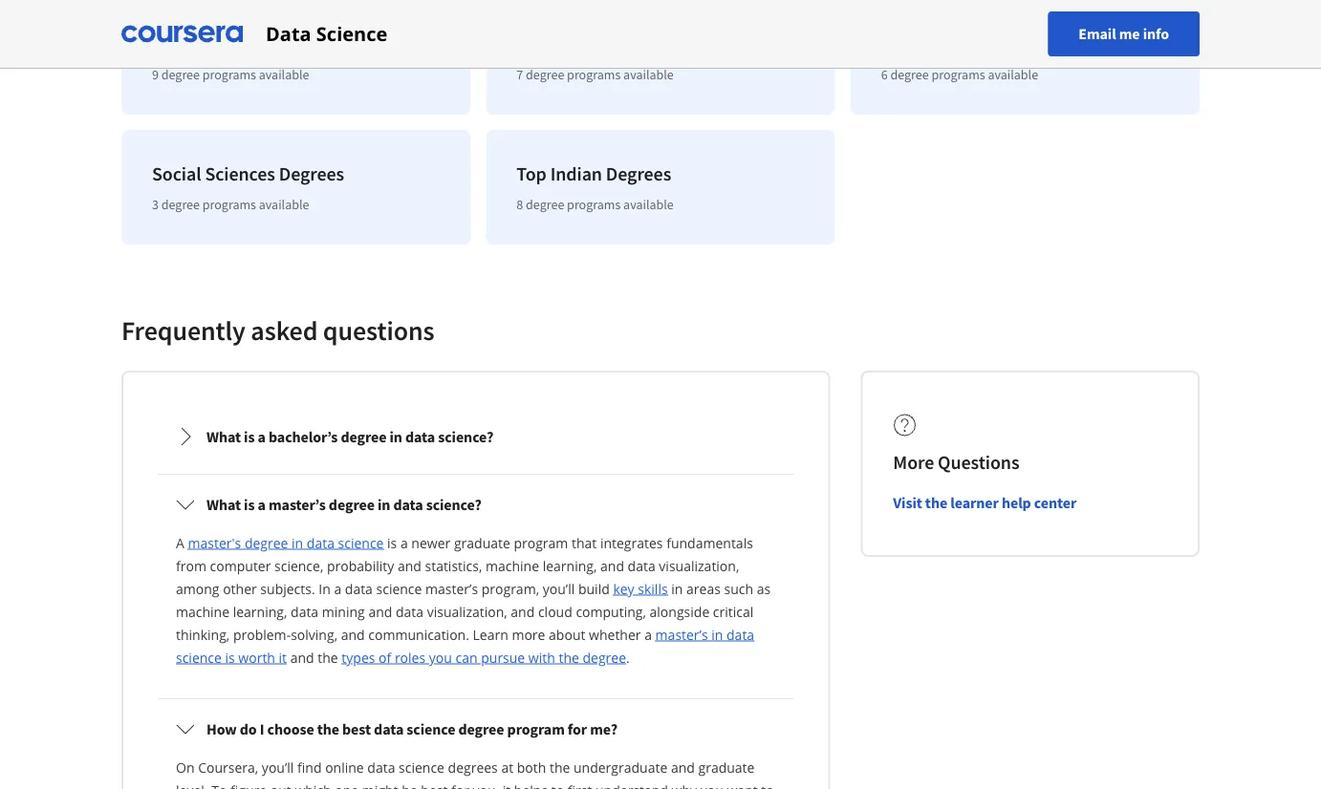 Task type: vqa. For each thing, say whether or not it's contained in the screenshot.
COURSE
no



Task type: describe. For each thing, give the bounding box(es) containing it.
master's in data science is worth it
[[176, 626, 754, 667]]

a left "newer"
[[400, 534, 408, 552]]

visit
[[893, 493, 922, 512]]

in inside in areas such as machine learning, data mining and data visualization, and cloud computing, alongside critical thinking, problem-solving, and communication. learn more about whether a
[[671, 580, 683, 598]]

frequently
[[121, 314, 246, 347]]

a master's degree in data science
[[176, 534, 384, 552]]

how
[[206, 720, 237, 739]]

degree up the degrees
[[458, 720, 504, 739]]

in areas such as machine learning, data mining and data visualization, and cloud computing, alongside critical thinking, problem-solving, and communication. learn more about whether a
[[176, 580, 771, 644]]

best inside on coursera, you'll find online data science degrees at both the undergraduate and graduate level. to figure out which one might be best for you, it helps to first understand why you want t
[[421, 781, 448, 790]]

find
[[297, 759, 322, 777]]

graduate inside is a newer graduate program that integrates fundamentals from computer science, probability and statistics, machine learning, and data visualization, among other subjects. in a data science master's program, you'll build
[[454, 534, 510, 552]]

at
[[501, 759, 513, 777]]

key
[[613, 580, 634, 598]]

.
[[626, 649, 630, 667]]

build
[[578, 580, 610, 598]]

questions
[[938, 451, 1019, 475]]

the down solving,
[[318, 649, 338, 667]]

top for top indian degrees
[[517, 162, 547, 186]]

want
[[727, 781, 758, 790]]

what is a bachelor's degree in data science? button
[[161, 410, 791, 464]]

programs for data analytics degrees
[[931, 66, 985, 83]]

choose
[[267, 720, 314, 739]]

such
[[724, 580, 753, 598]]

a right in
[[334, 580, 341, 598]]

might
[[362, 781, 398, 790]]

mining
[[322, 603, 365, 621]]

top for top european degrees
[[152, 32, 182, 56]]

and down solving,
[[290, 649, 314, 667]]

data analytics degrees
[[881, 32, 1065, 56]]

learning, inside in areas such as machine learning, data mining and data visualization, and cloud computing, alongside critical thinking, problem-solving, and communication. learn more about whether a
[[233, 603, 287, 621]]

to
[[211, 781, 227, 790]]

frequently asked questions
[[121, 314, 435, 347]]

among
[[176, 580, 219, 598]]

frequently asked questions element
[[106, 314, 1215, 790]]

6
[[881, 66, 888, 83]]

7 degree programs available
[[517, 66, 674, 83]]

more
[[512, 626, 545, 644]]

subjects.
[[260, 580, 315, 598]]

master's inside dropdown button
[[269, 495, 326, 514]]

visit the learner help center link
[[893, 493, 1076, 512]]

more
[[893, 451, 934, 475]]

fundamentals
[[666, 534, 753, 552]]

whether
[[589, 626, 641, 644]]

alongside
[[650, 603, 710, 621]]

other
[[223, 580, 257, 598]]

is inside master's in data science is worth it
[[225, 649, 235, 667]]

online
[[325, 759, 364, 777]]

degree right 7
[[526, 66, 564, 83]]

available for top indian degrees
[[623, 196, 674, 213]]

3 degree programs available
[[152, 196, 309, 213]]

8 degree programs available
[[517, 196, 674, 213]]

collapsed list
[[154, 403, 798, 790]]

a up a master's degree in data science
[[258, 495, 266, 514]]

science inside how do i choose the best data science degree program for me? dropdown button
[[407, 720, 455, 739]]

9
[[152, 66, 159, 83]]

6 degree programs available
[[881, 66, 1038, 83]]

what for what is a master's degree in data science?
[[206, 495, 241, 514]]

how do i choose the best data science degree program for me? button
[[161, 703, 791, 756]]

types of roles you can pursue with the degree link
[[342, 649, 626, 667]]

graduate inside on coursera, you'll find online data science degrees at both the undergraduate and graduate level. to figure out which one might be best for you, it helps to first understand why you want t
[[698, 759, 755, 777]]

it inside master's in data science is worth it
[[279, 649, 287, 667]]

9 degree programs available
[[152, 66, 309, 83]]

and up key at the left of the page
[[600, 557, 624, 575]]

degrees for data analytics degrees
[[1000, 32, 1065, 56]]

level.
[[176, 781, 208, 790]]

science inside is a newer graduate program that integrates fundamentals from computer science, probability and statistics, machine learning, and data visualization, among other subjects. in a data science master's program, you'll build
[[376, 580, 422, 598]]

be
[[402, 781, 417, 790]]

of
[[379, 649, 391, 667]]

bachelor's
[[269, 427, 338, 446]]

science,
[[274, 557, 323, 575]]

out
[[270, 781, 291, 790]]

programs right 7
[[567, 66, 621, 83]]

science up probability
[[338, 534, 384, 552]]

can
[[456, 649, 478, 667]]

3
[[152, 196, 159, 213]]

degree up probability
[[329, 495, 375, 514]]

you inside on coursera, you'll find online data science degrees at both the undergraduate and graduate level. to figure out which one might be best for you, it helps to first understand why you want t
[[700, 781, 723, 790]]

top european degrees
[[152, 32, 333, 56]]

european
[[186, 32, 264, 56]]

is a newer graduate program that integrates fundamentals from computer science, probability and statistics, machine learning, and data visualization, among other subjects. in a data science master's program, you'll build
[[176, 534, 753, 598]]

a left bachelor's
[[258, 427, 266, 446]]

that
[[572, 534, 597, 552]]

is inside is a newer graduate program that integrates fundamentals from computer science, probability and statistics, machine learning, and data visualization, among other subjects. in a data science master's program, you'll build
[[387, 534, 397, 552]]

as
[[757, 580, 771, 598]]

master's in data science is worth it link
[[176, 626, 754, 667]]

science inside on coursera, you'll find online data science degrees at both the undergraduate and graduate level. to figure out which one might be best for you, it helps to first understand why you want t
[[399, 759, 444, 777]]

on coursera, you'll find online data science degrees at both the undergraduate and graduate level. to figure out which one might be best for you, it helps to first understand why you want t
[[176, 759, 774, 790]]

programs for top indian degrees
[[567, 196, 621, 213]]

statistics,
[[425, 557, 482, 575]]

email me info button
[[1048, 11, 1200, 56]]

you,
[[473, 781, 499, 790]]

thinking,
[[176, 626, 230, 644]]

and up types
[[341, 626, 365, 644]]

is up a master's degree in data science
[[244, 495, 255, 514]]

machine inside in areas such as machine learning, data mining and data visualization, and cloud computing, alongside critical thinking, problem-solving, and communication. learn more about whether a
[[176, 603, 229, 621]]

is left bachelor's
[[244, 427, 255, 446]]

degrees
[[448, 759, 498, 777]]

master's inside master's in data science is worth it
[[655, 626, 708, 644]]

science inside master's in data science is worth it
[[176, 649, 222, 667]]

7 degree programs available link
[[486, 0, 835, 115]]

with
[[528, 649, 555, 667]]

how do i choose the best data science degree program for me?
[[206, 720, 618, 739]]

communication.
[[368, 626, 469, 644]]

i
[[260, 720, 264, 739]]

science? for what is a master's degree in data science?
[[426, 495, 482, 514]]

pursue
[[481, 649, 525, 667]]

7
[[517, 66, 523, 83]]

integrates
[[600, 534, 663, 552]]

available for data analytics degrees
[[988, 66, 1038, 83]]

for inside dropdown button
[[568, 720, 587, 739]]

what is a bachelor's degree in data science?
[[206, 427, 494, 446]]

skills
[[638, 580, 668, 598]]

critical
[[713, 603, 754, 621]]

key skills
[[613, 580, 668, 598]]

undergraduate
[[574, 759, 667, 777]]

in up probability
[[378, 495, 390, 514]]



Task type: locate. For each thing, give the bounding box(es) containing it.
key skills link
[[613, 580, 668, 598]]

degrees left the email at the top of page
[[1000, 32, 1065, 56]]

what is a master's degree in data science? button
[[161, 478, 791, 531]]

program inside dropdown button
[[507, 720, 565, 739]]

programs down european
[[202, 66, 256, 83]]

best
[[342, 720, 371, 739], [421, 781, 448, 790]]

top up 9
[[152, 32, 182, 56]]

learning, down that at bottom left
[[543, 557, 597, 575]]

you'll inside is a newer graduate program that integrates fundamentals from computer science, probability and statistics, machine learning, and data visualization, among other subjects. in a data science master's program, you'll build
[[543, 580, 575, 598]]

degrees for social sciences degrees
[[279, 162, 344, 186]]

on
[[176, 759, 195, 777]]

available
[[259, 66, 309, 83], [623, 66, 674, 83], [988, 66, 1038, 83], [259, 196, 309, 213], [623, 196, 674, 213]]

the down "about"
[[559, 649, 579, 667]]

programs down top indian degrees
[[567, 196, 621, 213]]

programs down analytics
[[931, 66, 985, 83]]

visualization, inside is a newer graduate program that integrates fundamentals from computer science, probability and statistics, machine learning, and data visualization, among other subjects. in a data science master's program, you'll build
[[659, 557, 739, 575]]

programs for social sciences degrees
[[202, 196, 256, 213]]

science
[[316, 21, 387, 47]]

and
[[398, 557, 421, 575], [600, 557, 624, 575], [368, 603, 392, 621], [511, 603, 535, 621], [341, 626, 365, 644], [290, 649, 314, 667], [671, 759, 695, 777]]

best inside how do i choose the best data science degree program for me? dropdown button
[[342, 720, 371, 739]]

from
[[176, 557, 206, 575]]

1 vertical spatial machine
[[176, 603, 229, 621]]

0 vertical spatial machine
[[486, 557, 539, 575]]

available for social sciences degrees
[[259, 196, 309, 213]]

2 horizontal spatial master's
[[655, 626, 708, 644]]

2 what from the top
[[206, 495, 241, 514]]

0 vertical spatial visualization,
[[659, 557, 739, 575]]

science up be
[[399, 759, 444, 777]]

graduate up want
[[698, 759, 755, 777]]

a
[[258, 427, 266, 446], [258, 495, 266, 514], [400, 534, 408, 552], [334, 580, 341, 598], [644, 626, 652, 644]]

master's up the master's degree in data science link
[[269, 495, 326, 514]]

degree right 9
[[161, 66, 200, 83]]

1 horizontal spatial machine
[[486, 557, 539, 575]]

0 vertical spatial best
[[342, 720, 371, 739]]

degree up computer
[[245, 534, 288, 552]]

helps
[[514, 781, 548, 790]]

1 vertical spatial visualization,
[[427, 603, 507, 621]]

1 horizontal spatial data
[[881, 32, 919, 56]]

0 vertical spatial program
[[514, 534, 568, 552]]

science down thinking,
[[176, 649, 222, 667]]

asked
[[251, 314, 318, 347]]

computer
[[210, 557, 271, 575]]

1 vertical spatial top
[[517, 162, 547, 186]]

0 horizontal spatial top
[[152, 32, 182, 56]]

program up both
[[507, 720, 565, 739]]

in up alongside
[[671, 580, 683, 598]]

visualization, up the areas
[[659, 557, 739, 575]]

data
[[266, 21, 311, 47], [881, 32, 919, 56]]

1 horizontal spatial top
[[517, 162, 547, 186]]

0 vertical spatial graduate
[[454, 534, 510, 552]]

1 vertical spatial learning,
[[233, 603, 287, 621]]

2 vertical spatial master's
[[655, 626, 708, 644]]

in
[[390, 427, 402, 446], [378, 495, 390, 514], [292, 534, 303, 552], [671, 580, 683, 598], [711, 626, 723, 644]]

0 vertical spatial learning,
[[543, 557, 597, 575]]

do
[[240, 720, 257, 739]]

1 horizontal spatial for
[[568, 720, 587, 739]]

visualization, up learn
[[427, 603, 507, 621]]

degrees up 8 degree programs available
[[606, 162, 671, 186]]

machine up program,
[[486, 557, 539, 575]]

science up the degrees
[[407, 720, 455, 739]]

graduate
[[454, 534, 510, 552], [698, 759, 755, 777]]

you'll
[[543, 580, 575, 598], [262, 759, 294, 777]]

visualization, inside in areas such as machine learning, data mining and data visualization, and cloud computing, alongside critical thinking, problem-solving, and communication. learn more about whether a
[[427, 603, 507, 621]]

me
[[1119, 24, 1140, 43]]

both
[[517, 759, 546, 777]]

a inside in areas such as machine learning, data mining and data visualization, and cloud computing, alongside critical thinking, problem-solving, and communication. learn more about whether a
[[644, 626, 652, 644]]

top indian degrees
[[517, 162, 671, 186]]

0 horizontal spatial best
[[342, 720, 371, 739]]

social sciences degrees
[[152, 162, 344, 186]]

coursera,
[[198, 759, 258, 777]]

it inside on coursera, you'll find online data science degrees at both the undergraduate and graduate level. to figure out which one might be best for you, it helps to first understand why you want t
[[503, 781, 511, 790]]

1 horizontal spatial learning,
[[543, 557, 597, 575]]

0 vertical spatial it
[[279, 649, 287, 667]]

degree right bachelor's
[[341, 427, 387, 446]]

graduate up statistics,
[[454, 534, 510, 552]]

0 vertical spatial top
[[152, 32, 182, 56]]

what up the master's
[[206, 495, 241, 514]]

1 horizontal spatial graduate
[[698, 759, 755, 777]]

more questions
[[893, 451, 1019, 475]]

email
[[1079, 24, 1116, 43]]

1 vertical spatial master's
[[425, 580, 478, 598]]

you'll up cloud
[[543, 580, 575, 598]]

and up more
[[511, 603, 535, 621]]

in down critical
[[711, 626, 723, 644]]

data for data analytics degrees
[[881, 32, 919, 56]]

0 vertical spatial what
[[206, 427, 241, 446]]

problem-
[[233, 626, 291, 644]]

questions
[[323, 314, 435, 347]]

1 vertical spatial you
[[700, 781, 723, 790]]

a
[[176, 534, 184, 552]]

why
[[672, 781, 697, 790]]

newer
[[411, 534, 450, 552]]

the inside on coursera, you'll find online data science degrees at both the undergraduate and graduate level. to figure out which one might be best for you, it helps to first understand why you want t
[[550, 759, 570, 777]]

programs down sciences
[[202, 196, 256, 213]]

is
[[244, 427, 255, 446], [244, 495, 255, 514], [387, 534, 397, 552], [225, 649, 235, 667]]

science down probability
[[376, 580, 422, 598]]

it
[[279, 649, 287, 667], [503, 781, 511, 790]]

0 horizontal spatial for
[[451, 781, 469, 790]]

social
[[152, 162, 201, 186]]

best right be
[[421, 781, 448, 790]]

help
[[1002, 493, 1031, 512]]

first
[[568, 781, 592, 790]]

for down the degrees
[[451, 781, 469, 790]]

you'll inside on coursera, you'll find online data science degrees at both the undergraduate and graduate level. to figure out which one might be best for you, it helps to first understand why you want t
[[262, 759, 294, 777]]

areas
[[686, 580, 721, 598]]

1 horizontal spatial it
[[503, 781, 511, 790]]

in up science,
[[292, 534, 303, 552]]

1 vertical spatial science?
[[426, 495, 482, 514]]

1 vertical spatial best
[[421, 781, 448, 790]]

types
[[342, 649, 375, 667]]

email me info
[[1079, 24, 1169, 43]]

and right 'mining'
[[368, 603, 392, 621]]

degrees for top european degrees
[[268, 32, 333, 56]]

learning, up the problem-
[[233, 603, 287, 621]]

degrees for top indian degrees
[[606, 162, 671, 186]]

what left bachelor's
[[206, 427, 241, 446]]

1 horizontal spatial master's
[[425, 580, 478, 598]]

cloud
[[538, 603, 572, 621]]

master's degree in data science link
[[188, 534, 384, 552]]

data left science
[[266, 21, 311, 47]]

data for data science
[[266, 21, 311, 47]]

and up why
[[671, 759, 695, 777]]

degrees right sciences
[[279, 162, 344, 186]]

0 horizontal spatial you'll
[[262, 759, 294, 777]]

list
[[114, 0, 1207, 252]]

program left that at bottom left
[[514, 534, 568, 552]]

1 horizontal spatial best
[[421, 781, 448, 790]]

for inside on coursera, you'll find online data science degrees at both the undergraduate and graduate level. to figure out which one might be best for you, it helps to first understand why you want t
[[451, 781, 469, 790]]

1 horizontal spatial you
[[700, 781, 723, 790]]

sciences
[[205, 162, 275, 186]]

understand
[[596, 781, 668, 790]]

programs for top european degrees
[[202, 66, 256, 83]]

center
[[1034, 493, 1076, 512]]

data inside list
[[881, 32, 919, 56]]

in up what is a master's degree in data science?
[[390, 427, 402, 446]]

learning, inside is a newer graduate program that integrates fundamentals from computer science, probability and statistics, machine learning, and data visualization, among other subjects. in a data science master's program, you'll build
[[543, 557, 597, 575]]

1 vertical spatial you'll
[[262, 759, 294, 777]]

science? for what is a bachelor's degree in data science?
[[438, 427, 494, 446]]

program,
[[482, 580, 539, 598]]

science? up what is a master's degree in data science? dropdown button
[[438, 427, 494, 446]]

0 vertical spatial you'll
[[543, 580, 575, 598]]

the up to at the left bottom of the page
[[550, 759, 570, 777]]

0 vertical spatial you
[[429, 649, 452, 667]]

you'll up out
[[262, 759, 294, 777]]

0 horizontal spatial machine
[[176, 603, 229, 621]]

in
[[319, 580, 331, 598]]

probability
[[327, 557, 394, 575]]

data
[[405, 427, 435, 446], [393, 495, 423, 514], [307, 534, 335, 552], [628, 557, 655, 575], [345, 580, 373, 598], [291, 603, 318, 621], [396, 603, 424, 621], [727, 626, 754, 644], [374, 720, 404, 739], [367, 759, 395, 777]]

what
[[206, 427, 241, 446], [206, 495, 241, 514]]

0 vertical spatial master's
[[269, 495, 326, 514]]

a right whether
[[644, 626, 652, 644]]

coursera image
[[121, 19, 243, 49]]

the
[[925, 493, 947, 512], [318, 649, 338, 667], [559, 649, 579, 667], [317, 720, 339, 739], [550, 759, 570, 777]]

list containing top european degrees
[[114, 0, 1207, 252]]

1 vertical spatial program
[[507, 720, 565, 739]]

1 vertical spatial for
[[451, 781, 469, 790]]

and the types of roles you can pursue with the degree .
[[287, 649, 630, 667]]

machine inside is a newer graduate program that integrates fundamentals from computer science, probability and statistics, machine learning, and data visualization, among other subjects. in a data science master's program, you'll build
[[486, 557, 539, 575]]

master's down statistics,
[[425, 580, 478, 598]]

best up the online
[[342, 720, 371, 739]]

data up 6
[[881, 32, 919, 56]]

degree down whether
[[583, 649, 626, 667]]

programs
[[202, 66, 256, 83], [567, 66, 621, 83], [931, 66, 985, 83], [202, 196, 256, 213], [567, 196, 621, 213]]

0 horizontal spatial graduate
[[454, 534, 510, 552]]

it down at
[[503, 781, 511, 790]]

degree right 6
[[890, 66, 929, 83]]

in inside master's in data science is worth it
[[711, 626, 723, 644]]

visualization,
[[659, 557, 739, 575], [427, 603, 507, 621]]

and down "newer"
[[398, 557, 421, 575]]

science? up "newer"
[[426, 495, 482, 514]]

0 horizontal spatial data
[[266, 21, 311, 47]]

computing,
[[576, 603, 646, 621]]

master's down alongside
[[655, 626, 708, 644]]

1 what from the top
[[206, 427, 241, 446]]

the inside dropdown button
[[317, 720, 339, 739]]

the right visit
[[925, 493, 947, 512]]

is left "newer"
[[387, 534, 397, 552]]

program inside is a newer graduate program that integrates fundamentals from computer science, probability and statistics, machine learning, and data visualization, among other subjects. in a data science master's program, you'll build
[[514, 534, 568, 552]]

data inside master's in data science is worth it
[[727, 626, 754, 644]]

what for what is a bachelor's degree in data science?
[[206, 427, 241, 446]]

to
[[551, 781, 564, 790]]

what is a master's degree in data science?
[[206, 495, 482, 514]]

0 horizontal spatial you
[[429, 649, 452, 667]]

0 horizontal spatial learning,
[[233, 603, 287, 621]]

data inside on coursera, you'll find online data science degrees at both the undergraduate and graduate level. to figure out which one might be best for you, it helps to first understand why you want t
[[367, 759, 395, 777]]

worth
[[238, 649, 275, 667]]

degree right '8'
[[526, 196, 564, 213]]

machine up thinking,
[[176, 603, 229, 621]]

one
[[335, 781, 359, 790]]

0 vertical spatial for
[[568, 720, 587, 739]]

master's inside is a newer graduate program that integrates fundamentals from computer science, probability and statistics, machine learning, and data visualization, among other subjects. in a data science master's program, you'll build
[[425, 580, 478, 598]]

degree right 3
[[161, 196, 200, 213]]

0 horizontal spatial master's
[[269, 495, 326, 514]]

available for top european degrees
[[259, 66, 309, 83]]

master's
[[188, 534, 241, 552]]

science
[[338, 534, 384, 552], [376, 580, 422, 598], [176, 649, 222, 667], [407, 720, 455, 739], [399, 759, 444, 777]]

machine
[[486, 557, 539, 575], [176, 603, 229, 621]]

top up '8'
[[517, 162, 547, 186]]

learn
[[473, 626, 508, 644]]

1 horizontal spatial you'll
[[543, 580, 575, 598]]

master's
[[269, 495, 326, 514], [425, 580, 478, 598], [655, 626, 708, 644]]

0 vertical spatial science?
[[438, 427, 494, 446]]

1 vertical spatial graduate
[[698, 759, 755, 777]]

you
[[429, 649, 452, 667], [700, 781, 723, 790]]

1 vertical spatial it
[[503, 781, 511, 790]]

degrees right european
[[268, 32, 333, 56]]

8
[[517, 196, 523, 213]]

analytics
[[922, 32, 996, 56]]

0 horizontal spatial it
[[279, 649, 287, 667]]

you left the can
[[429, 649, 452, 667]]

indian
[[550, 162, 602, 186]]

for left me?
[[568, 720, 587, 739]]

and inside on coursera, you'll find online data science degrees at both the undergraduate and graduate level. to figure out which one might be best for you, it helps to first understand why you want t
[[671, 759, 695, 777]]

you right why
[[700, 781, 723, 790]]

1 vertical spatial what
[[206, 495, 241, 514]]

figure
[[230, 781, 267, 790]]

it right worth
[[279, 649, 287, 667]]

the right the choose
[[317, 720, 339, 739]]

0 horizontal spatial visualization,
[[427, 603, 507, 621]]

1 horizontal spatial visualization,
[[659, 557, 739, 575]]

is left worth
[[225, 649, 235, 667]]



